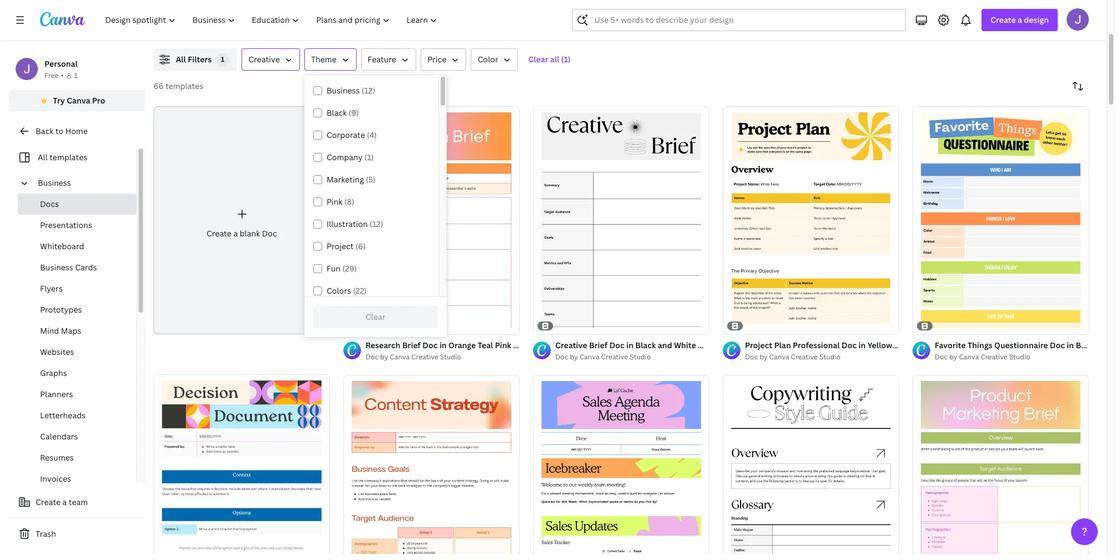 Task type: describe. For each thing, give the bounding box(es) containing it.
resumes link
[[18, 447, 136, 469]]

professional
[[793, 340, 840, 351]]

creative inside project plan professional doc in yellow black friendly corporate style doc by canva creative studio
[[791, 352, 818, 362]]

0 horizontal spatial black
[[327, 107, 347, 118]]

in inside project plan professional doc in yellow black friendly corporate style doc by canva creative studio
[[859, 340, 866, 351]]

business (12)
[[327, 85, 375, 96]]

business link
[[33, 173, 130, 194]]

templates for all templates
[[50, 152, 87, 163]]

black inside creative brief doc in black and white grey editorial style doc by canva creative studio
[[635, 340, 656, 351]]

letterheads link
[[18, 405, 136, 426]]

by for research
[[380, 352, 388, 362]]

studio inside favorite things questionnaire doc in blue orang doc by canva creative studio
[[1009, 352, 1031, 362]]

studio for orange
[[440, 352, 461, 362]]

project for project (6)
[[327, 241, 354, 252]]

maps
[[61, 326, 81, 336]]

66
[[154, 81, 164, 91]]

create for create a blank doc
[[207, 228, 232, 239]]

orange
[[449, 340, 476, 351]]

mind
[[40, 326, 59, 336]]

soft
[[513, 340, 529, 351]]

(9)
[[349, 107, 359, 118]]

create a team
[[36, 497, 88, 508]]

a for blank
[[233, 228, 238, 239]]

studio for black
[[630, 352, 651, 362]]

create for create a design
[[991, 14, 1016, 25]]

whiteboard link
[[18, 236, 136, 257]]

black inside project plan professional doc in yellow black friendly corporate style doc by canva creative studio
[[894, 340, 915, 351]]

free •
[[45, 71, 63, 80]]

color
[[478, 54, 498, 65]]

letterheads
[[40, 410, 86, 421]]

doc by canva creative studio link for yellow
[[745, 352, 899, 363]]

free
[[45, 71, 59, 80]]

back to home
[[36, 126, 88, 136]]

try canva pro button
[[9, 90, 145, 111]]

0 horizontal spatial (1)
[[365, 152, 374, 163]]

canva for creative brief doc in black and white grey editorial style
[[580, 352, 600, 362]]

create a blank doc
[[207, 228, 277, 239]]

in inside creative brief doc in black and white grey editorial style doc by canva creative studio
[[627, 340, 634, 351]]

style for research brief doc in orange teal pink soft pastels style
[[560, 340, 579, 351]]

(8)
[[345, 196, 354, 207]]

price
[[428, 54, 447, 65]]

1 filter options selected element
[[216, 53, 230, 66]]

all
[[550, 54, 560, 65]]

doc by canva creative studio link for blue
[[935, 352, 1089, 363]]

graphs link
[[18, 363, 136, 384]]

create a design button
[[982, 9, 1058, 31]]

creative inside research brief doc in orange teal pink soft pastels style doc by canva creative studio
[[411, 352, 438, 362]]

fun
[[327, 263, 341, 274]]

(4)
[[367, 130, 377, 140]]

66 templates
[[154, 81, 203, 91]]

filters
[[188, 54, 212, 65]]

favorite things questionnaire doc in blue orange green playful style image
[[913, 106, 1089, 335]]

planners
[[40, 389, 73, 400]]

create for create a team
[[36, 497, 61, 508]]

try canva pro
[[53, 95, 105, 106]]

style for creative brief doc in black and white grey editorial style
[[752, 340, 772, 351]]

creative down creative brief doc in black and white grey editorial style link
[[601, 352, 628, 362]]

a for team
[[63, 497, 67, 508]]

docs
[[40, 199, 59, 209]]

(6)
[[356, 241, 366, 252]]

•
[[61, 71, 63, 80]]

marketing (5)
[[327, 174, 376, 185]]

theme button
[[304, 48, 357, 71]]

teal
[[478, 340, 493, 351]]

top level navigation element
[[98, 9, 447, 31]]

project plan professional doc in yellow black friendly corporate style image
[[723, 106, 899, 335]]

colors (22)
[[327, 286, 367, 296]]

editorial
[[718, 340, 750, 351]]

to
[[55, 126, 63, 136]]

(12) for business (12)
[[362, 85, 375, 96]]

trash link
[[9, 523, 145, 545]]

canva inside button
[[67, 95, 90, 106]]

white
[[674, 340, 696, 351]]

project plan professional doc in yellow black friendly corporate style doc by canva creative studio
[[745, 340, 1010, 362]]

research brief doc in orange teal pink soft pastels style image
[[343, 106, 520, 335]]

prototypes link
[[18, 299, 136, 321]]

by for project
[[760, 352, 768, 362]]

in inside research brief doc in orange teal pink soft pastels style doc by canva creative studio
[[440, 340, 447, 351]]

(1) inside button
[[561, 54, 571, 65]]

doc down favorite on the bottom of the page
[[935, 352, 948, 362]]

mind maps link
[[18, 321, 136, 342]]

doc left yellow
[[842, 340, 857, 351]]

mind maps
[[40, 326, 81, 336]]

doc by canva creative studio link for teal
[[366, 352, 520, 363]]

cards
[[75, 262, 97, 273]]

corporate inside project plan professional doc in yellow black friendly corporate style doc by canva creative studio
[[950, 340, 989, 351]]

invoices link
[[18, 469, 136, 490]]

doc down 'editorial'
[[745, 352, 758, 362]]

flyers
[[40, 283, 63, 294]]

invoices
[[40, 474, 71, 484]]

presentations
[[40, 220, 92, 230]]

planners link
[[18, 384, 136, 405]]

research brief doc in orange teal pink soft pastels style link
[[366, 340, 579, 352]]

creative button
[[242, 48, 300, 71]]

all templates
[[38, 152, 87, 163]]

favorite things questionnaire doc in blue orang doc by canva creative studio
[[935, 340, 1115, 362]]

(22)
[[353, 286, 367, 296]]

feature
[[368, 54, 396, 65]]

business for business (12)
[[327, 85, 360, 96]]

plan
[[774, 340, 791, 351]]

pink (8)
[[327, 196, 354, 207]]

websites link
[[18, 342, 136, 363]]

Sort by button
[[1067, 75, 1089, 97]]

doc down research
[[366, 352, 379, 362]]

pastels
[[531, 340, 558, 351]]

blank
[[240, 228, 260, 239]]

doc left the orange at bottom
[[423, 340, 438, 351]]

marketing
[[327, 174, 364, 185]]

create a blank doc element
[[154, 106, 330, 335]]

0 vertical spatial pink
[[327, 196, 343, 207]]

0 vertical spatial corporate
[[327, 130, 365, 140]]

calendars
[[40, 431, 78, 442]]

create a design
[[991, 14, 1049, 25]]

0 horizontal spatial 1
[[74, 71, 78, 80]]

content strategy doc in pastel orange red light blue soft pastels style image
[[343, 375, 520, 554]]



Task type: vqa. For each thing, say whether or not it's contained in the screenshot.
a in the Button
yes



Task type: locate. For each thing, give the bounding box(es) containing it.
a left blank
[[233, 228, 238, 239]]

1 right filters at the top of page
[[221, 55, 225, 64]]

None search field
[[572, 9, 906, 31]]

feature button
[[361, 48, 416, 71]]

black right yellow
[[894, 340, 915, 351]]

0 horizontal spatial project
[[327, 241, 354, 252]]

create inside dropdown button
[[991, 14, 1016, 25]]

a
[[1018, 14, 1022, 25], [233, 228, 238, 239], [63, 497, 67, 508]]

research brief doc in orange teal pink soft pastels style doc by canva creative studio
[[366, 340, 579, 362]]

studio down creative brief doc in black and white grey editorial style link
[[630, 352, 651, 362]]

clear button
[[313, 306, 438, 329]]

1 horizontal spatial all
[[176, 54, 186, 65]]

canva
[[67, 95, 90, 106], [390, 352, 410, 362], [580, 352, 600, 362], [769, 352, 789, 362], [959, 352, 979, 362]]

all for all filters
[[176, 54, 186, 65]]

0 vertical spatial 1
[[221, 55, 225, 64]]

by inside favorite things questionnaire doc in blue orang doc by canva creative studio
[[950, 352, 958, 362]]

a left team
[[63, 497, 67, 508]]

back
[[36, 126, 54, 136]]

studio inside research brief doc in orange teal pink soft pastels style doc by canva creative studio
[[440, 352, 461, 362]]

create a blank doc link
[[154, 106, 330, 335]]

friendly
[[917, 340, 948, 351]]

1 vertical spatial project
[[745, 340, 773, 351]]

1 horizontal spatial style
[[752, 340, 772, 351]]

1 horizontal spatial brief
[[589, 340, 608, 351]]

style right favorite on the bottom of the page
[[990, 340, 1010, 351]]

presentations link
[[18, 215, 136, 236]]

business
[[327, 85, 360, 96], [38, 178, 71, 188], [40, 262, 73, 273]]

2 vertical spatial business
[[40, 262, 73, 273]]

0 vertical spatial clear
[[528, 54, 549, 65]]

2 studio from the left
[[630, 352, 651, 362]]

in left blue
[[1067, 340, 1074, 351]]

project left (6)
[[327, 241, 354, 252]]

by for creative
[[570, 352, 578, 362]]

0 vertical spatial templates
[[166, 81, 203, 91]]

doc by canva creative studio link down and
[[555, 352, 710, 363]]

1 vertical spatial templates
[[50, 152, 87, 163]]

0 vertical spatial (12)
[[362, 85, 375, 96]]

creative brief doc in black and white grey editorial style link
[[555, 340, 772, 352]]

back to home link
[[9, 120, 145, 142]]

in left yellow
[[859, 340, 866, 351]]

product marketing brief doc in pastel green pastel orange soft pastels style image
[[913, 375, 1089, 554]]

(5)
[[366, 174, 376, 185]]

0 horizontal spatial brief
[[402, 340, 421, 351]]

project inside project plan professional doc in yellow black friendly corporate style doc by canva creative studio
[[745, 340, 773, 351]]

2 horizontal spatial create
[[991, 14, 1016, 25]]

favorite
[[935, 340, 966, 351]]

business up the black (9)
[[327, 85, 360, 96]]

creative down professional
[[791, 352, 818, 362]]

4 in from the left
[[1067, 340, 1074, 351]]

in
[[440, 340, 447, 351], [627, 340, 634, 351], [859, 340, 866, 351], [1067, 340, 1074, 351]]

2 horizontal spatial black
[[894, 340, 915, 351]]

1 vertical spatial a
[[233, 228, 238, 239]]

all templates link
[[16, 147, 130, 168]]

doc down pastels
[[555, 352, 568, 362]]

0 horizontal spatial pink
[[327, 196, 343, 207]]

creative down things in the right of the page
[[981, 352, 1008, 362]]

questionnaire
[[995, 340, 1048, 351]]

pink right teal
[[495, 340, 511, 351]]

business for business cards
[[40, 262, 73, 273]]

0 vertical spatial business
[[327, 85, 360, 96]]

colors
[[327, 286, 351, 296]]

black left (9)
[[327, 107, 347, 118]]

1 doc by canva creative studio link from the left
[[366, 352, 520, 363]]

a left design
[[1018, 14, 1022, 25]]

design
[[1024, 14, 1049, 25]]

studio for in
[[820, 352, 841, 362]]

3 by from the left
[[760, 352, 768, 362]]

2 by from the left
[[570, 352, 578, 362]]

pink
[[327, 196, 343, 207], [495, 340, 511, 351]]

(1) right all
[[561, 54, 571, 65]]

calendars link
[[18, 426, 136, 447]]

business for business
[[38, 178, 71, 188]]

all filters
[[176, 54, 212, 65]]

in left and
[[627, 340, 634, 351]]

3 style from the left
[[990, 340, 1010, 351]]

studio inside creative brief doc in black and white grey editorial style doc by canva creative studio
[[630, 352, 651, 362]]

websites
[[40, 347, 74, 357]]

4 by from the left
[[950, 352, 958, 362]]

2 vertical spatial create
[[36, 497, 61, 508]]

templates down back to home
[[50, 152, 87, 163]]

flyers link
[[18, 278, 136, 299]]

decision document doc in blue purple grey geometric style image
[[154, 375, 330, 554]]

canva inside research brief doc in orange teal pink soft pastels style doc by canva creative studio
[[390, 352, 410, 362]]

2 in from the left
[[627, 340, 634, 351]]

0 horizontal spatial templates
[[50, 152, 87, 163]]

doc by canva creative studio link down the orange at bottom
[[366, 352, 520, 363]]

project left plan at the bottom of the page
[[745, 340, 773, 351]]

try
[[53, 95, 65, 106]]

0 horizontal spatial style
[[560, 340, 579, 351]]

1 in from the left
[[440, 340, 447, 351]]

creative right soft
[[555, 340, 587, 351]]

jacob simon image
[[1067, 8, 1089, 31]]

create left blank
[[207, 228, 232, 239]]

style inside project plan professional doc in yellow black friendly corporate style doc by canva creative studio
[[990, 340, 1010, 351]]

3 studio from the left
[[820, 352, 841, 362]]

0 horizontal spatial all
[[38, 152, 48, 163]]

by inside research brief doc in orange teal pink soft pastels style doc by canva creative studio
[[380, 352, 388, 362]]

doc left blue
[[1050, 340, 1065, 351]]

1 vertical spatial (12)
[[370, 219, 383, 229]]

1 vertical spatial pink
[[495, 340, 511, 351]]

templates for 66 templates
[[166, 81, 203, 91]]

corporate
[[327, 130, 365, 140], [950, 340, 989, 351]]

doc by canva creative studio link
[[366, 352, 520, 363], [555, 352, 710, 363], [745, 352, 899, 363], [935, 352, 1089, 363]]

2 horizontal spatial a
[[1018, 14, 1022, 25]]

2 horizontal spatial style
[[990, 340, 1010, 351]]

brief for creative
[[589, 340, 608, 351]]

and
[[658, 340, 672, 351]]

create inside "button"
[[36, 497, 61, 508]]

business up flyers
[[40, 262, 73, 273]]

style
[[560, 340, 579, 351], [752, 340, 772, 351], [990, 340, 1010, 351]]

canva inside project plan professional doc in yellow black friendly corporate style doc by canva creative studio
[[769, 352, 789, 362]]

brief
[[402, 340, 421, 351], [589, 340, 608, 351]]

business cards
[[40, 262, 97, 273]]

templates right 66
[[166, 81, 203, 91]]

trash
[[36, 529, 56, 539]]

0 horizontal spatial create
[[36, 497, 61, 508]]

3 in from the left
[[859, 340, 866, 351]]

corporate up the company
[[327, 130, 365, 140]]

brief for research
[[402, 340, 421, 351]]

canva for research brief doc in orange teal pink soft pastels style
[[390, 352, 410, 362]]

(12) down 'feature' at the left of the page
[[362, 85, 375, 96]]

clear left all
[[528, 54, 549, 65]]

create left design
[[991, 14, 1016, 25]]

2 style from the left
[[752, 340, 772, 351]]

1 horizontal spatial templates
[[166, 81, 203, 91]]

brief inside research brief doc in orange teal pink soft pastels style doc by canva creative studio
[[402, 340, 421, 351]]

meeting agenda professional doc in pink lavender neon green dynamic professional style image
[[533, 375, 710, 554]]

Search search field
[[595, 9, 899, 31]]

(12)
[[362, 85, 375, 96], [370, 219, 383, 229]]

graphs
[[40, 368, 67, 378]]

team
[[69, 497, 88, 508]]

black (9)
[[327, 107, 359, 118]]

1 right •
[[74, 71, 78, 80]]

home
[[65, 126, 88, 136]]

2 doc by canva creative studio link from the left
[[555, 352, 710, 363]]

copywriting style guide professional doc in black and white grey editorial style image
[[723, 375, 899, 554]]

0 vertical spatial all
[[176, 54, 186, 65]]

studio down questionnaire
[[1009, 352, 1031, 362]]

1 horizontal spatial clear
[[528, 54, 549, 65]]

personal
[[45, 58, 78, 69]]

style inside creative brief doc in black and white grey editorial style doc by canva creative studio
[[752, 340, 772, 351]]

0 vertical spatial create
[[991, 14, 1016, 25]]

business up docs
[[38, 178, 71, 188]]

4 doc by canva creative studio link from the left
[[935, 352, 1089, 363]]

1 studio from the left
[[440, 352, 461, 362]]

4 studio from the left
[[1009, 352, 1031, 362]]

1 horizontal spatial pink
[[495, 340, 511, 351]]

(12) right illustration
[[370, 219, 383, 229]]

studio down professional
[[820, 352, 841, 362]]

a inside dropdown button
[[1018, 14, 1022, 25]]

creative down research brief doc in orange teal pink soft pastels style link
[[411, 352, 438, 362]]

1 vertical spatial clear
[[366, 312, 386, 322]]

1 horizontal spatial a
[[233, 228, 238, 239]]

1 horizontal spatial black
[[635, 340, 656, 351]]

doc left and
[[610, 340, 625, 351]]

0 vertical spatial a
[[1018, 14, 1022, 25]]

studio down the orange at bottom
[[440, 352, 461, 362]]

whiteboard
[[40, 241, 84, 252]]

resumes
[[40, 453, 74, 463]]

orang
[[1095, 340, 1115, 351]]

brief inside creative brief doc in black and white grey editorial style doc by canva creative studio
[[589, 340, 608, 351]]

style right pastels
[[560, 340, 579, 351]]

doc by canva creative studio link down professional
[[745, 352, 899, 363]]

1 vertical spatial business
[[38, 178, 71, 188]]

2 vertical spatial a
[[63, 497, 67, 508]]

1 brief from the left
[[402, 340, 421, 351]]

(1)
[[561, 54, 571, 65], [365, 152, 374, 163]]

style left plan at the bottom of the page
[[752, 340, 772, 351]]

clear all (1)
[[528, 54, 571, 65]]

doc by canva creative studio link down questionnaire
[[935, 352, 1089, 363]]

1 horizontal spatial (1)
[[561, 54, 571, 65]]

a inside "button"
[[63, 497, 67, 508]]

1 style from the left
[[560, 340, 579, 351]]

things
[[968, 340, 993, 351]]

clear for clear
[[366, 312, 386, 322]]

all down back
[[38, 152, 48, 163]]

project for project plan professional doc in yellow black friendly corporate style doc by canva creative studio
[[745, 340, 773, 351]]

in left the orange at bottom
[[440, 340, 447, 351]]

doc
[[262, 228, 277, 239], [423, 340, 438, 351], [610, 340, 625, 351], [842, 340, 857, 351], [1050, 340, 1065, 351], [366, 352, 379, 362], [555, 352, 568, 362], [745, 352, 758, 362], [935, 352, 948, 362]]

all left filters at the top of page
[[176, 54, 186, 65]]

creative down top level navigation element
[[248, 54, 280, 65]]

yellow
[[868, 340, 892, 351]]

create
[[991, 14, 1016, 25], [207, 228, 232, 239], [36, 497, 61, 508]]

1 vertical spatial 1
[[74, 71, 78, 80]]

research
[[366, 340, 400, 351]]

black left and
[[635, 340, 656, 351]]

clear
[[528, 54, 549, 65], [366, 312, 386, 322]]

company
[[327, 152, 363, 163]]

0 vertical spatial (1)
[[561, 54, 571, 65]]

(12) for illustration (12)
[[370, 219, 383, 229]]

3 doc by canva creative studio link from the left
[[745, 352, 899, 363]]

1 by from the left
[[380, 352, 388, 362]]

1 horizontal spatial corporate
[[950, 340, 989, 351]]

0 vertical spatial project
[[327, 241, 354, 252]]

project plan professional doc in yellow black friendly corporate style link
[[745, 340, 1010, 352]]

business cards link
[[18, 257, 136, 278]]

clear up research
[[366, 312, 386, 322]]

clear all (1) button
[[523, 48, 576, 71]]

create down invoices in the bottom left of the page
[[36, 497, 61, 508]]

creative inside button
[[248, 54, 280, 65]]

grey
[[698, 340, 716, 351]]

1 horizontal spatial project
[[745, 340, 773, 351]]

studio inside project plan professional doc in yellow black friendly corporate style doc by canva creative studio
[[820, 352, 841, 362]]

canva inside creative brief doc in black and white grey editorial style doc by canva creative studio
[[580, 352, 600, 362]]

company (1)
[[327, 152, 374, 163]]

canva inside favorite things questionnaire doc in blue orang doc by canva creative studio
[[959, 352, 979, 362]]

doc by canva creative studio link for and
[[555, 352, 710, 363]]

(1) up (5) at the top left of the page
[[365, 152, 374, 163]]

0 horizontal spatial a
[[63, 497, 67, 508]]

blue
[[1076, 340, 1093, 351]]

theme
[[311, 54, 337, 65]]

style for project plan professional doc in yellow black friendly corporate style
[[990, 340, 1010, 351]]

pink left the "(8)"
[[327, 196, 343, 207]]

0 horizontal spatial clear
[[366, 312, 386, 322]]

1 vertical spatial (1)
[[365, 152, 374, 163]]

canva for project plan professional doc in yellow black friendly corporate style
[[769, 352, 789, 362]]

1 horizontal spatial create
[[207, 228, 232, 239]]

corporate right friendly
[[950, 340, 989, 351]]

all for all templates
[[38, 152, 48, 163]]

price button
[[421, 48, 467, 71]]

by inside creative brief doc in black and white grey editorial style doc by canva creative studio
[[570, 352, 578, 362]]

pink inside research brief doc in orange teal pink soft pastels style doc by canva creative studio
[[495, 340, 511, 351]]

doc right blank
[[262, 228, 277, 239]]

1 vertical spatial all
[[38, 152, 48, 163]]

by inside project plan professional doc in yellow black friendly corporate style doc by canva creative studio
[[760, 352, 768, 362]]

brief right pastels
[[589, 340, 608, 351]]

in inside favorite things questionnaire doc in blue orang doc by canva creative studio
[[1067, 340, 1074, 351]]

(29)
[[343, 263, 357, 274]]

creative inside favorite things questionnaire doc in blue orang doc by canva creative studio
[[981, 352, 1008, 362]]

creative brief doc in black and white grey editorial style image
[[533, 106, 710, 335]]

prototypes
[[40, 304, 82, 315]]

creative
[[248, 54, 280, 65], [555, 340, 587, 351], [411, 352, 438, 362], [601, 352, 628, 362], [791, 352, 818, 362], [981, 352, 1008, 362]]

2 brief from the left
[[589, 340, 608, 351]]

clear for clear all (1)
[[528, 54, 549, 65]]

a for design
[[1018, 14, 1022, 25]]

color button
[[471, 48, 518, 71]]

1 vertical spatial create
[[207, 228, 232, 239]]

brief right research
[[402, 340, 421, 351]]

style inside research brief doc in orange teal pink soft pastels style doc by canva creative studio
[[560, 340, 579, 351]]

1 vertical spatial corporate
[[950, 340, 989, 351]]

1 horizontal spatial 1
[[221, 55, 225, 64]]

0 horizontal spatial corporate
[[327, 130, 365, 140]]



